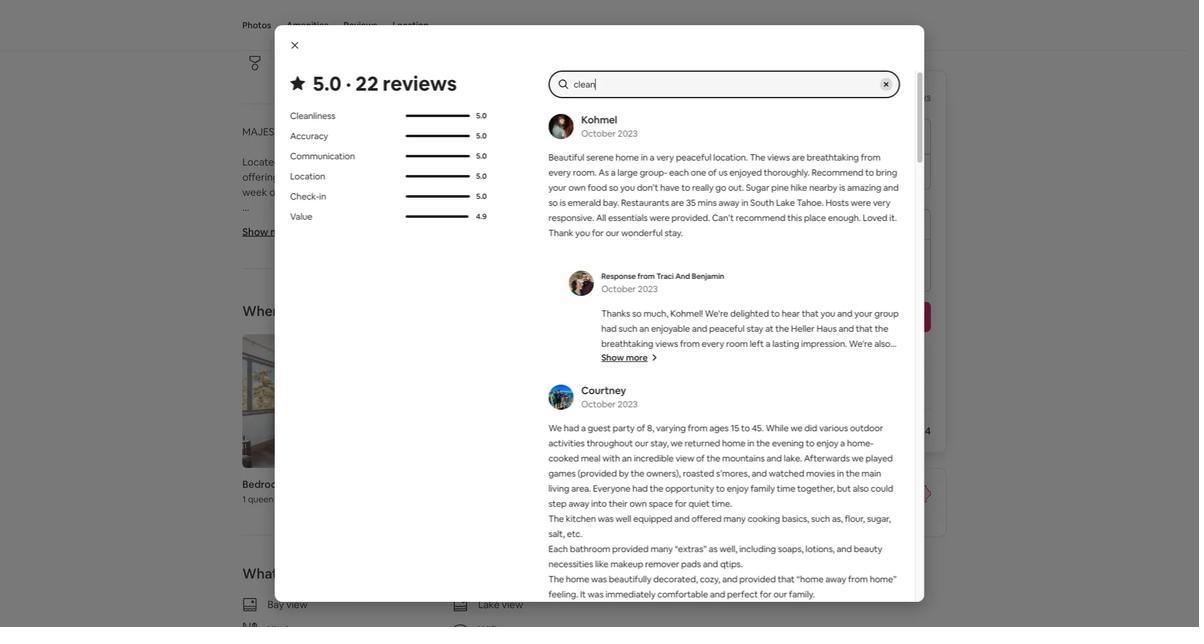Task type: describe. For each thing, give the bounding box(es) containing it.
total
[[729, 425, 752, 437]]

1 horizontal spatial location
[[393, 20, 429, 31]]

that up vista at the left
[[402, 488, 421, 501]]

the down returned
[[707, 453, 721, 464]]

you down responsive.
[[575, 227, 590, 239]]

a right allows
[[490, 503, 496, 516]]

movies
[[807, 468, 835, 479]]

home inside a home for all seasons, and retaining its gorgeous redwood post and beam architecture and soaring granite fireplace, this cozy but spacious mountain lodge is the perfect basecamp for all of your tahoe adventures. enjoy panoramic views from rubicon peak to mt rose, and sapphire blue waters that appear to be so close you could almost reach it. the heller haus is perched atop a vista that allows for a truly four season tahoe experience.
[[252, 443, 279, 456]]

a left guest
[[581, 423, 586, 434]]

this left listing
[[834, 553, 850, 564]]

rose,
[[257, 488, 282, 501]]

to down did
[[806, 438, 815, 449]]

that right hear at the right of the page
[[802, 308, 819, 319]]

of up the snow
[[362, 579, 372, 592]]

1 vertical spatial enjoy
[[817, 438, 839, 449]]

easy
[[549, 619, 567, 627]]

such inside we had a guest party of 8, varying from ages 15 to 45.  while we did various outdoor activities throughout our stay, we returned home in the evening to enjoy a home- cooked meal with an incredible view of the mountains and lake. afterwards we played games (provided by the owners), roasted s'mores, and watched movies in the main living area.  everyone had the opportunity to enjoy family time together, but also could step away into their own space for quiet time. the kitchen was well equipped and offered many cooking basics, such as, flour, sugar, salt, etc. each bathroom provided many "extras" as well, including soaps, lotions, and beauty necessities like makeup remover pads and qtips. the home was beautifully decorated, cozy, and provided that "home away from home" feeling.  it was immediately comfortable and perfect for our family. the owners and property management were gracious hosts, incredibly pleasant, and easy to work with.
[[812, 513, 830, 525]]

fee.
[[780, 484, 799, 497]]

time.
[[712, 498, 732, 510]]

you inside a home for all seasons, and retaining its gorgeous redwood post and beam architecture and soaring granite fireplace, this cozy but spacious mountain lodge is the perfect basecamp for all of your tahoe adventures. enjoy panoramic views from rubicon peak to mt rose, and sapphire blue waters that appear to be so close you could almost reach it. the heller haus is perched atop a vista that allows for a truly four season tahoe experience.
[[524, 488, 541, 501]]

to right peak
[[639, 473, 649, 486]]

yet inside located in tahoe's storied west shore, the heller haus is the latest stayluxe rubicon offering, boasting majestic panoramic lake views, a rustic yet refined setting to enjoy a week on the slopes.
[[507, 171, 522, 184]]

22 inside dialog
[[355, 70, 379, 96]]

peaceful inside beautiful serene home in a very peaceful location. the views are breathtaking from every room. as a large group- each one of us enjoyed thoroughly. recommend to bring your own food so you don't have to really go out. sugar pine hike nearby is amazing and so is emerald bay. restaurants are 35 mins away in south lake tahoe. hosts were very responsive. all essentials were provided. can't recommend this place enough. loved it. thank you for our wonderful stay.
[[676, 152, 712, 163]]

for right allows
[[475, 503, 488, 516]]

0 horizontal spatial are
[[331, 72, 343, 83]]

well
[[616, 513, 632, 525]]

mountains
[[722, 453, 765, 464]]

0 vertical spatial very
[[657, 152, 674, 163]]

sugar,
[[867, 513, 891, 525]]

1 up the bed
[[289, 478, 293, 491]]

lasting
[[773, 338, 800, 350]]

photos
[[243, 20, 271, 31]]

returns
[[525, 367, 558, 380]]

3000
[[251, 231, 275, 244]]

reviews inside '5.0 · 22 reviews' dialog
[[383, 70, 457, 96]]

the left latest
[[504, 156, 520, 169]]

2 vertical spatial away
[[826, 574, 847, 585]]

with inside we had a guest party of 8, varying from ages 15 to 45.  while we did various outdoor activities throughout our stay, we returned home in the evening to enjoy a home- cooked meal with an incredible view of the mountains and lake. afterwards we played games (provided by the owners), roasted s'mores, and watched movies in the main living area.  everyone had the opportunity to enjoy family time together, but also could step away into their own space for quiet time. the kitchen was well equipped and offered many cooking basics, such as, flour, sugar, salt, etc. each bathroom provided many "extras" as well, including soaps, lotions, and beauty necessities like makeup remover pads and qtips. the home was beautifully decorated, cozy, and provided that "home away from home" feeling.  it was immediately comfortable and perfect for our family. the owners and property management were gracious hosts, incredibly pleasant, and easy to work with.
[[603, 453, 620, 464]]

1 horizontal spatial many
[[724, 513, 746, 525]]

5.0 for check-in
[[476, 192, 487, 201]]

home down total
[[722, 438, 746, 449]]

to inside - panoramic lake view ~ 3000 sq ft luxury lodge - 5 bedrooms, 1 king, 3 queens, 4 twins bunks, (sleeps up to 12) - 4 bathrooms - fully equipped gourmet kitchen - granite hearth and wood burning fireplace - fast starlink mesh wifi - ski storage and pantry
[[505, 246, 515, 259]]

living
[[549, 483, 570, 494]]

soaring
[[262, 458, 296, 471]]

pads
[[681, 559, 701, 570]]

what
[[243, 565, 278, 583]]

1 vertical spatial all
[[309, 473, 319, 486]]

stay. inside thanks so much, kohmel! we're delighted to hear that you and your group had such an enjoyable and peaceful stay at the heller haus and that the breathtaking views from every room left a lasting impression. we're also pleased that our responsiveness and the provided essentials contributed to your overall satisfaction. we truly appreciate your recommendation and kind words, and we can't wait to welcome you back for another wonderful stay. thank you for choosing stayluxe.vacations!
[[645, 399, 663, 410]]

to up amazing
[[866, 167, 874, 178]]

kohmel!
[[671, 308, 703, 319]]

gorgeous
[[426, 443, 470, 456]]

wifi
[[337, 307, 357, 320]]

heller
[[243, 549, 278, 562]]

self
[[283, 13, 301, 26]]

your inside a home for all seasons, and retaining its gorgeous redwood post and beam architecture and soaring granite fireplace, this cozy but spacious mountain lodge is the perfect basecamp for all of your tahoe adventures. enjoy panoramic views from rubicon peak to mt rose, and sapphire blue waters that appear to be so close you could almost reach it. the heller haus is perched atop a vista that allows for a truly four season tahoe experience.
[[333, 473, 354, 486]]

15
[[731, 423, 739, 434]]

gracious
[[732, 604, 766, 615]]

2 horizontal spatial on
[[559, 398, 570, 410]]

1 horizontal spatial ·
[[803, 219, 805, 230]]

panoramic
[[248, 216, 297, 229]]

that up the charged
[[856, 323, 873, 334]]

1 horizontal spatial 22
[[888, 91, 898, 103]]

s'mores,
[[716, 468, 750, 479]]

heller inside thoughtfully renovated and restored in 2023, the heller haus returns to tahoe with the rich character of a classic alpine lodge, while delivering refined modern appointments and stunning design allowing you to unwind after an exhilarating day on the slopes, or a an epic day out on the lake.
[[471, 367, 498, 380]]

we down varying
[[671, 438, 683, 449]]

6 - from the top
[[243, 307, 246, 320]]

this down "haus"
[[281, 565, 305, 583]]

an left epic
[[243, 413, 254, 426]]

in down boasting
[[319, 191, 326, 202]]

our down the 8,
[[635, 438, 649, 449]]

2 vertical spatial enjoy
[[727, 483, 749, 494]]

and inside traci and benjamin covers the service fee for their guests.
[[828, 484, 847, 497]]

that down appear
[[422, 503, 442, 516]]

to right wait
[[739, 384, 748, 395]]

to left hear at the right of the page
[[771, 308, 780, 319]]

the right at
[[776, 323, 789, 334]]

choosing
[[722, 399, 759, 410]]

lake inside located in tahoe's storied west shore, the heller haus is the latest stayluxe rubicon offering, boasting majestic panoramic lake views, a rustic yet refined setting to enjoy a week on the slopes.
[[420, 171, 438, 184]]

have
[[660, 182, 680, 193]]

remover
[[645, 559, 679, 570]]

0 vertical spatial was
[[598, 513, 614, 525]]

be inside a home for all seasons, and retaining its gorgeous redwood post and beam architecture and soaring granite fireplace, this cozy but spacious mountain lodge is the perfect basecamp for all of your tahoe adventures. enjoy panoramic views from rubicon peak to mt rose, and sapphire blue waters that appear to be so close you could almost reach it. the heller haus is perched atop a vista that allows for a truly four season tahoe experience.
[[471, 488, 483, 501]]

growth
[[243, 609, 276, 622]]

2 vertical spatial had
[[633, 483, 648, 494]]

halls
[[323, 609, 343, 622]]

from down listing
[[849, 574, 868, 585]]

south
[[751, 197, 774, 208]]

$8,814
[[901, 425, 932, 437]]

0 horizontal spatial unload
[[455, 594, 486, 607]]

to up appointments
[[601, 368, 610, 380]]

the down left
[[751, 353, 764, 365]]

a down renovated
[[321, 382, 326, 395]]

food
[[588, 182, 607, 193]]

show inside show more button
[[601, 352, 624, 363]]

greeted with the warmth of alder and redwoods, you can unload your gear as you enter the mudroom. shake the snow off your boots, unload your gear, and head inside the old growth redwood halls of heller haus.
[[243, 579, 647, 622]]

from inside beautiful serene home in a very peaceful location. the views are breathtaking from every room. as a large group- each one of us enjoyed thoroughly. recommend to bring your own food so you don't have to really go out. sugar pine hike nearby is amazing and so is emerald bay. restaurants are 35 mins away in south lake tahoe. hosts were very responsive. all essentials were provided. can't recommend this place enough. loved it. thank you for our wonderful stay.
[[861, 152, 881, 163]]

beam
[[560, 443, 586, 456]]

it
[[580, 589, 586, 600]]

the up "delivering"
[[453, 367, 468, 380]]

that up the overall
[[635, 353, 652, 365]]

tahoe inside thoughtfully renovated and restored in 2023, the heller haus returns to tahoe with the rich character of a classic alpine lodge, while delivering refined modern appointments and stunning design allowing you to unwind after an exhilarating day on the slopes, or a an epic day out on the lake.
[[573, 367, 601, 380]]

redwood inside a home for all seasons, and retaining its gorgeous redwood post and beam architecture and soaring granite fireplace, this cozy but spacious mountain lodge is the perfect basecamp for all of your tahoe adventures. enjoy panoramic views from rubicon peak to mt rose, and sapphire blue waters that appear to be so close you could almost reach it. the heller haus is perched atop a vista that allows for a truly four season tahoe experience.
[[473, 443, 515, 456]]

contributed
[[846, 353, 895, 365]]

a left vista at the left
[[391, 503, 396, 516]]

you up the stayluxe.vacations!
[[789, 384, 803, 395]]

feeling.
[[549, 589, 578, 600]]

0 vertical spatial show
[[243, 225, 268, 238]]

everyone
[[593, 483, 631, 494]]

5.0 for accuracy
[[476, 131, 487, 141]]

and inside beautiful serene home in a very peaceful location. the views are breathtaking from every room. as a large group- each one of us enjoyed thoroughly. recommend to bring your own food so you don't have to really go out. sugar pine hike nearby is amazing and so is emerald bay. restaurants are 35 mins away in south lake tahoe. hosts were very responsive. all essentials were provided. can't recommend this place enough. loved it. thank you for our wonderful stay.
[[884, 182, 899, 193]]

character
[[262, 382, 307, 395]]

the up salt,
[[549, 513, 564, 525]]

1 left the queen
[[243, 494, 246, 505]]

a up group-
[[650, 152, 655, 163]]

1 vertical spatial was
[[591, 574, 607, 585]]

almost
[[571, 488, 603, 501]]

refined for yet
[[524, 171, 557, 184]]

1 horizontal spatial 5.0 · 22 reviews
[[869, 91, 932, 103]]

self check-in check yourself in with the keypad.
[[283, 13, 421, 40]]

to right the 15
[[741, 423, 750, 434]]

the up space
[[650, 483, 664, 494]]

on inside located in tahoe's storied west shore, the heller haus is the latest stayluxe rubicon offering, boasting majestic panoramic lake views, a rustic yet refined setting to enjoy a week on the slopes.
[[270, 186, 281, 199]]

in inside thoughtfully renovated and restored in 2023, the heller haus returns to tahoe with the rich character of a classic alpine lodge, while delivering refined modern appointments and stunning design allowing you to unwind after an exhilarating day on the slopes, or a an epic day out on the lake.
[[415, 367, 423, 380]]

0 vertical spatial show more
[[243, 225, 296, 238]]

is down recommend
[[840, 182, 846, 193]]

the up growth
[[243, 594, 258, 607]]

refined for delivering
[[496, 382, 529, 395]]

your up back
[[793, 368, 811, 380]]

lake. inside thoughtfully renovated and restored in 2023, the heller haus returns to tahoe with the rich character of a classic alpine lodge, while delivering refined modern appointments and stunning design allowing you to unwind after an exhilarating day on the slopes, or a an epic day out on the lake.
[[347, 413, 368, 426]]

bathrooms
[[257, 261, 307, 274]]

is right lodge
[[558, 458, 564, 471]]

equipped inside - panoramic lake view ~ 3000 sq ft luxury lodge - 5 bedrooms, 1 king, 3 queens, 4 twins bunks, (sleeps up to 12) - 4 bathrooms - fully equipped gourmet kitchen - granite hearth and wood burning fireplace - fast starlink mesh wifi - ski storage and pantry
[[271, 277, 316, 289]]

the up feeling.
[[549, 574, 564, 585]]

a inside thanks so much, kohmel! we're delighted to hear that you and your group had such an enjoyable and peaceful stay at the heller haus and that the breathtaking views from every room left a lasting impression. we're also pleased that our responsiveness and the provided essentials contributed to your overall satisfaction. we truly appreciate your recommendation and kind words, and we can't wait to welcome you back for another wonderful stay. thank you for choosing stayluxe.vacations!
[[766, 338, 771, 350]]

serene
[[586, 152, 614, 163]]

the down before in the bottom right of the page
[[757, 438, 770, 449]]

so inside a home for all seasons, and retaining its gorgeous redwood post and beam architecture and soaring granite fireplace, this cozy but spacious mountain lodge is the perfect basecamp for all of your tahoe adventures. enjoy panoramic views from rubicon peak to mt rose, and sapphire blue waters that appear to be so close you could almost reach it. the heller haus is perched atop a vista that allows for a truly four season tahoe experience.
[[485, 488, 496, 501]]

our inside beautiful serene home in a very peaceful location. the views are breathtaking from every room. as a large group- each one of us enjoyed thoroughly. recommend to bring your own food so you don't have to really go out. sugar pine hike nearby is amazing and so is emerald bay. restaurants are 35 mins away in south lake tahoe. hosts were very responsive. all essentials were provided. can't recommend this place enough. loved it. thank you for our wonderful stay.
[[606, 227, 619, 239]]

post
[[517, 443, 538, 456]]

decorated,
[[654, 574, 698, 585]]

is up responsive.
[[560, 197, 566, 208]]

5.0 for communication
[[476, 151, 487, 161]]

week
[[243, 186, 267, 199]]

· inside dialog
[[346, 70, 351, 96]]

could inside a home for all seasons, and retaining its gorgeous redwood post and beam architecture and soaring granite fireplace, this cozy but spacious mountain lodge is the perfect basecamp for all of your tahoe adventures. enjoy panoramic views from rubicon peak to mt rose, and sapphire blue waters that appear to be so close you could almost reach it. the heller haus is perched atop a vista that allows for a truly four season tahoe experience.
[[543, 488, 569, 501]]

1 vertical spatial lake
[[479, 598, 500, 611]]

5.0 · 22 reviews dialog
[[275, 25, 925, 627]]

view right bay
[[286, 598, 308, 611]]

the down boasting
[[284, 186, 299, 199]]

queens,
[[348, 246, 386, 259]]

welcome
[[750, 384, 787, 395]]

guests.
[[729, 509, 762, 522]]

we down home-
[[852, 453, 864, 464]]

your up haus.
[[400, 594, 421, 607]]

0 vertical spatial were
[[851, 197, 871, 208]]

your down pleased
[[612, 368, 630, 380]]

haus inside a home for all seasons, and retaining its gorgeous redwood post and beam architecture and soaring granite fireplace, this cozy but spacious mountain lodge is the perfect basecamp for all of your tahoe adventures. enjoy panoramic views from rubicon peak to mt rose, and sapphire blue waters that appear to be so close you could almost reach it. the heller haus is perched atop a vista that allows for a truly four season tahoe experience.
[[292, 503, 315, 516]]

experienced,
[[345, 72, 398, 83]]

is down 'sapphire' at the bottom left
[[317, 503, 324, 516]]

atop
[[367, 503, 389, 516]]

its
[[413, 443, 424, 456]]

hearth
[[285, 292, 316, 305]]

in up yourself
[[335, 13, 344, 26]]

equipped inside we had a guest party of 8, varying from ages 15 to 45.  while we did various outdoor activities throughout our stay, we returned home in the evening to enjoy a home- cooked meal with an incredible view of the mountains and lake. afterwards we played games (provided by the owners), roasted s'mores, and watched movies in the main living area.  everyone had the opportunity to enjoy family time together, but also could step away into their own space for quiet time. the kitchen was well equipped and offered many cooking basics, such as, flour, sugar, salt, etc. each bathroom provided many "extras" as well, including soaps, lotions, and beauty necessities like makeup remover pads and qtips. the home was beautifully decorated, cozy, and provided that "home away from home" feeling.  it was immediately comfortable and perfect for our family. the owners and property management were gracious hosts, incredibly pleasant, and easy to work with.
[[633, 513, 673, 525]]

5 - from the top
[[243, 292, 246, 305]]

clear search image
[[883, 81, 890, 88]]

to down lodge,
[[397, 398, 407, 410]]

our inside thanks so much, kohmel! we're delighted to hear that you and your group had such an enjoyable and peaceful stay at the heller haus and that the breathtaking views from every room left a lasting impression. we're also pleased that our responsiveness and the provided essentials contributed to your overall satisfaction. we truly appreciate your recommendation and kind words, and we can't wait to welcome you back for another wonderful stay. thank you for choosing stayluxe.vacations!
[[654, 353, 668, 365]]

for inside traci and benjamin covers the service fee for their guests.
[[832, 496, 846, 509]]

october inside "response from traci and benjamin october 2023"
[[601, 283, 636, 295]]

the down group
[[875, 323, 889, 334]]

october for courtney
[[581, 399, 616, 410]]

1 inside - panoramic lake view ~ 3000 sq ft luxury lodge - 5 bedrooms, 1 king, 3 queens, 4 twins bunks, (sleeps up to 12) - 4 bathrooms - fully equipped gourmet kitchen - granite hearth and wood burning fireplace - fast starlink mesh wifi - ski storage and pantry
[[309, 246, 313, 259]]

bedrooms,
[[256, 246, 306, 259]]

the left old
[[611, 594, 626, 607]]

1 vertical spatial many
[[651, 544, 673, 555]]

report this listing button
[[784, 553, 877, 564]]

own inside beautiful serene home in a very peaceful location. the views are breathtaking from every room. as a large group- each one of us enjoyed thoroughly. recommend to bring your own food so you don't have to really go out. sugar pine hike nearby is amazing and so is emerald bay. restaurants are 35 mins away in south lake tahoe. hosts were very responsive. all essentials were provided. can't recommend this place enough. loved it. thank you for our wonderful stay.
[[569, 182, 586, 193]]

a left rustic
[[471, 171, 476, 184]]

it. inside beautiful serene home in a very peaceful location. the views are breathtaking from every room. as a large group- each one of us enjoyed thoroughly. recommend to bring your own food so you don't have to really go out. sugar pine hike nearby is amazing and so is emerald bay. restaurants are 35 mins away in south lake tahoe. hosts were very responsive. all essentials were provided. can't recommend this place enough. loved it. thank you for our wonderful stay.
[[890, 212, 897, 224]]

room
[[726, 338, 748, 350]]

you down can't
[[692, 399, 707, 410]]

1 horizontal spatial be
[[820, 342, 831, 354]]

1 vertical spatial very
[[873, 197, 891, 208]]

non-refundable · $7,963 total
[[737, 219, 854, 230]]

of right halls
[[345, 609, 355, 622]]

a right as
[[611, 167, 616, 178]]

every inside thanks so much, kohmel! we're delighted to hear that you and your group had such an enjoyable and peaceful stay at the heller haus and that the breathtaking views from every room left a lasting impression. we're also pleased that our responsiveness and the provided essentials contributed to your overall satisfaction. we truly appreciate your recommendation and kind words, and we can't wait to welcome you back for another wonderful stay. thank you for choosing stayluxe.vacations!
[[702, 338, 724, 350]]

to right have
[[682, 182, 690, 193]]

views,
[[440, 171, 469, 184]]

can't
[[712, 212, 734, 224]]

show more button for thanks
[[601, 351, 658, 364]]

up
[[491, 246, 503, 259]]

every inside beautiful serene home in a very peaceful location. the views are breathtaking from every room. as a large group- each one of us enjoyed thoroughly. recommend to bring your own food so you don't have to really go out. sugar pine hike nearby is amazing and so is emerald bay. restaurants are 35 mins away in south lake tahoe. hosts were very responsive. all essentials were provided. can't recommend this place enough. loved it. thank you for our wonderful stay.
[[549, 167, 571, 178]]

for down 'opportunity' in the bottom right of the page
[[675, 498, 687, 510]]

1 horizontal spatial are
[[671, 197, 684, 208]]

1 vertical spatial tahoe
[[356, 473, 384, 486]]

your up head
[[542, 579, 563, 592]]

from up returned
[[688, 423, 708, 434]]

as inside we had a guest party of 8, varying from ages 15 to 45.  while we did various outdoor activities throughout our stay, we returned home in the evening to enjoy a home- cooked meal with an incredible view of the mountains and lake. afterwards we played games (provided by the owners), roasted s'mores, and watched movies in the main living area.  everyone had the opportunity to enjoy family time together, but also could step away into their own space for quiet time. the kitchen was well equipped and offered many cooking basics, such as, flour, sugar, salt, etc. each bathroom provided many "extras" as well, including soaps, lotions, and beauty necessities like makeup remover pads and qtips. the home was beautifully decorated, cozy, and provided that "home away from home" feeling.  it was immediately comfortable and perfect for our family. the owners and property management were gracious hosts, incredibly pleasant, and easy to work with.
[[709, 544, 718, 555]]

tahoe
[[430, 125, 463, 138]]

1 vertical spatial we're
[[849, 338, 873, 350]]

refundable
[[757, 219, 801, 230]]

evening
[[772, 438, 804, 449]]

your inside beautiful serene home in a very peaceful location. the views are breathtaking from every room. as a large group- each one of us enjoyed thoroughly. recommend to bring your own food so you don't have to really go out. sugar pine hike nearby is amazing and so is emerald bay. restaurants are 35 mins away in south lake tahoe. hosts were very responsive. all essentials were provided. can't recommend this place enough. loved it. thank you for our wonderful stay.
[[549, 182, 567, 193]]

mudroom.
[[260, 594, 309, 607]]

stay. inside beautiful serene home in a very peaceful location. the views are breathtaking from every room. as a large group- each one of us enjoyed thoroughly. recommend to bring your own food so you don't have to really go out. sugar pine hike nearby is amazing and so is emerald bay. restaurants are 35 mins away in south lake tahoe. hosts were very responsive. all essentials were provided. can't recommend this place enough. loved it. thank you for our wonderful stay.
[[665, 227, 683, 239]]

after
[[445, 398, 468, 410]]

service inside traci and benjamin covers the service fee for their guests.
[[779, 496, 812, 509]]

for up soaring
[[281, 443, 294, 456]]

1 horizontal spatial on
[[315, 413, 327, 426]]

2 vertical spatial provided
[[740, 574, 776, 585]]

the down design
[[329, 413, 345, 426]]

to up allows
[[459, 488, 469, 501]]

games
[[549, 468, 576, 479]]

to left no
[[716, 483, 725, 494]]

1 horizontal spatial unload
[[509, 579, 540, 592]]

your down can
[[489, 594, 509, 607]]

0 horizontal spatial service
[[744, 484, 778, 497]]

view down can
[[502, 598, 524, 611]]

time
[[777, 483, 796, 494]]

activities
[[549, 438, 585, 449]]

you up "impression." in the right of the page
[[821, 308, 836, 319]]

1 vertical spatial provided
[[612, 544, 649, 555]]

fireplace,
[[334, 458, 377, 471]]

lake inside - panoramic lake view ~ 3000 sq ft luxury lodge - 5 bedrooms, 1 king, 3 queens, 4 twins bunks, (sleeps up to 12) - 4 bathrooms - fully equipped gourmet kitchen - granite hearth and wood burning fireplace - fast starlink mesh wifi - ski storage and pantry
[[299, 216, 318, 229]]

traci inside "response from traci and benjamin october 2023"
[[657, 271, 674, 281]]

while
[[422, 382, 446, 395]]

0 horizontal spatial day
[[278, 413, 295, 426]]

2023 for kohmel
[[618, 128, 638, 139]]

an down "delivering"
[[470, 398, 481, 410]]

you
[[779, 342, 794, 354]]

stayluxe.vacations!
[[761, 399, 841, 410]]

you left can
[[471, 579, 488, 592]]

outdoor
[[850, 423, 884, 434]]

stunning
[[262, 398, 302, 410]]

1 vertical spatial yet
[[868, 342, 882, 354]]

to up modern
[[561, 367, 571, 380]]

snow
[[359, 594, 383, 607]]

views inside a home for all seasons, and retaining its gorgeous redwood post and beam architecture and soaring granite fireplace, this cozy but spacious mountain lodge is the perfect basecamp for all of your tahoe adventures. enjoy panoramic views from rubicon peak to mt rose, and sapphire blue waters that appear to be so close you could almost reach it. the heller haus is perched atop a vista that allows for a truly four season tahoe experience.
[[522, 473, 548, 486]]

a right or
[[637, 398, 642, 410]]

but inside we had a guest party of 8, varying from ages 15 to 45.  while we did various outdoor activities throughout our stay, we returned home in the evening to enjoy a home- cooked meal with an incredible view of the mountains and lake. afterwards we played games (provided by the owners), roasted s'mores, and watched movies in the main living area.  everyone had the opportunity to enjoy family time together, but also could step away into their own space for quiet time. the kitchen was well equipped and offered many cooking basics, such as, flour, sugar, salt, etc. each bathroom provided many "extras" as well, including soaps, lotions, and beauty necessities like makeup remover pads and qtips. the home was beautifully decorated, cozy, and provided that "home away from home" feeling.  it was immediately comfortable and perfect for our family. the owners and property management were gracious hosts, incredibly pleasant, and easy to work with.
[[837, 483, 851, 494]]

for down granite
[[293, 473, 307, 486]]

you'll
[[289, 302, 323, 320]]

in right movies
[[837, 468, 844, 479]]

2 vertical spatial was
[[588, 589, 604, 600]]

lake. inside we had a guest party of 8, varying from ages 15 to 45.  while we did various outdoor activities throughout our stay, we returned home in the evening to enjoy a home- cooked meal with an incredible view of the mountains and lake. afterwards we played games (provided by the owners), roasted s'mores, and watched movies in the main living area.  everyone had the opportunity to enjoy family time together, but also could step away into their own space for quiet time. the kitchen was well equipped and offered many cooking basics, such as, flour, sugar, salt, etc. each bathroom provided many "extras" as well, including soaps, lotions, and beauty necessities like makeup remover pads and qtips. the home was beautifully decorated, cozy, and provided that "home away from home" feeling.  it was immediately comfortable and perfect for our family. the owners and property management were gracious hosts, incredibly pleasant, and easy to work with.
[[784, 453, 802, 464]]

0 vertical spatial 4
[[389, 246, 394, 259]]

queen
[[248, 494, 274, 505]]

allows
[[444, 503, 472, 516]]

12)
[[517, 246, 530, 259]]

the up easy
[[549, 604, 564, 615]]

tahoe.
[[797, 197, 824, 208]]

the inside traci and benjamin covers the service fee for their guests.
[[762, 496, 777, 509]]

of inside thoughtfully renovated and restored in 2023, the heller haus returns to tahoe with the rich character of a classic alpine lodge, while delivering refined modern appointments and stunning design allowing you to unwind after an exhilarating day on the slopes, or a an epic day out on the lake.
[[309, 382, 319, 395]]

for up hosts,
[[760, 589, 772, 600]]

haus inside thanks so much, kohmel! we're delighted to hear that you and your group had such an enjoyable and peaceful stay at the heller haus and that the breathtaking views from every room left a lasting impression. we're also pleased that our responsiveness and the provided essentials contributed to your overall satisfaction. we truly appreciate your recommendation and kind words, and we can't wait to welcome you back for another wonderful stay. thank you for choosing stayluxe.vacations!
[[817, 323, 837, 334]]

more inside button
[[626, 352, 648, 363]]

the inside a home for all seasons, and retaining its gorgeous redwood post and beam architecture and soaring granite fireplace, this cozy but spacious mountain lodge is the perfect basecamp for all of your tahoe adventures. enjoy panoramic views from rubicon peak to mt rose, and sapphire blue waters that appear to be so close you could almost reach it. the heller haus is perched atop a vista that allows for a truly four season tahoe experience.
[[243, 503, 260, 516]]

our up hosts,
[[774, 589, 787, 600]]

the right 'by'
[[631, 468, 645, 479]]

views inside beautiful serene home in a very peaceful location. the views are breathtaking from every room. as a large group- each one of us enjoyed thoroughly. recommend to bring your own food so you don't have to really go out. sugar pine hike nearby is amazing and so is emerald bay. restaurants are 35 mins away in south lake tahoe. hosts were very responsive. all essentials were provided. can't recommend this place enough. loved it. thank you for our wonderful stay.
[[768, 152, 790, 163]]

allowing
[[338, 398, 376, 410]]

can't
[[698, 384, 718, 395]]

"extras"
[[675, 544, 707, 555]]

for right back
[[827, 384, 839, 395]]

their inside we had a guest party of 8, varying from ages 15 to 45.  while we did various outdoor activities throughout our stay, we returned home in the evening to enjoy a home- cooked meal with an incredible view of the mountains and lake. afterwards we played games (provided by the owners), roasted s'mores, and watched movies in the main living area.  everyone had the opportunity to enjoy family time together, but also could step away into their own space for quiet time. the kitchen was well equipped and offered many cooking basics, such as, flour, sugar, salt, etc. each bathroom provided many "extras" as well, including soaps, lotions, and beauty necessities like makeup remover pads and qtips. the home was beautifully decorated, cozy, and provided that "home away from home" feeling.  it was immediately comfortable and perfect for our family. the owners and property management were gracious hosts, incredibly pleasant, and easy to work with.
[[609, 498, 628, 510]]

0 vertical spatial we're
[[705, 308, 729, 319]]

1 horizontal spatial reviews
[[900, 91, 932, 103]]

with inside the greeted with the warmth of alder and redwoods, you can unload your gear as you enter the mudroom. shake the snow off your boots, unload your gear, and head inside the old growth redwood halls of heller haus.
[[284, 579, 304, 592]]

off
[[385, 594, 398, 607]]

in up group-
[[641, 152, 648, 163]]

really
[[692, 182, 714, 193]]

the down "warmth"
[[341, 594, 356, 607]]

traci inside traci and benjamin covers the service fee for their guests.
[[804, 484, 826, 497]]

from inside "response from traci and benjamin october 2023"
[[638, 271, 655, 281]]

space
[[649, 498, 673, 510]]

0 horizontal spatial place
[[308, 565, 344, 583]]

unwind
[[409, 398, 443, 410]]

place inside beautiful serene home in a very peaceful location. the views are breathtaking from every room. as a large group- each one of us enjoyed thoroughly. recommend to bring your own food so you don't have to really go out. sugar pine hike nearby is amazing and so is emerald bay. restaurants are 35 mins away in south lake tahoe. hosts were very responsive. all essentials were provided. can't recommend this place enough. loved it. thank you for our wonderful stay.
[[804, 212, 826, 224]]

their inside traci and benjamin covers the service fee for their guests.
[[848, 496, 869, 509]]

2 horizontal spatial ·
[[883, 91, 885, 103]]



Task type: locate. For each thing, give the bounding box(es) containing it.
0 horizontal spatial stay.
[[645, 399, 663, 410]]

a home for all seasons, and retaining its gorgeous redwood post and beam architecture and soaring granite fireplace, this cozy but spacious mountain lodge is the perfect basecamp for all of your tahoe adventures. enjoy panoramic views from rubicon peak to mt rose, and sapphire blue waters that appear to be so close you could almost reach it. the heller haus is perched atop a vista that allows for a truly four season tahoe experience.
[[243, 443, 652, 531]]

- up ~
[[243, 216, 246, 229]]

4 - from the top
[[243, 277, 246, 289]]

- down ~
[[243, 261, 246, 274]]

indulge in the serene beauty of lake tahoe from the comfort of our modern rustic bedroom, thoughtfully designed to provide a refined mountain escape and elevate your stay. image
[[243, 335, 443, 468], [243, 335, 443, 468]]

peaceful up room
[[709, 323, 745, 334]]

traci down movies
[[804, 484, 826, 497]]

0 horizontal spatial every
[[549, 167, 571, 178]]

double the fun, double the beds, and double the memories made in this cozy kids' room! image
[[453, 335, 654, 468], [453, 335, 654, 468]]

truly inside thanks so much, kohmel! we're delighted to hear that you and your group had such an enjoyable and peaceful stay at the heller haus and that the breathtaking views from every room left a lasting impression. we're also pleased that our responsiveness and the provided essentials contributed to your overall satisfaction. we truly appreciate your recommendation and kind words, and we can't wait to welcome you back for another wonderful stay. thank you for choosing stayluxe.vacations!
[[727, 368, 745, 380]]

ages
[[710, 423, 729, 434]]

for inside beautiful serene home in a very peaceful location. the views are breathtaking from every room. as a large group- each one of us enjoyed thoroughly. recommend to bring your own food so you don't have to really go out. sugar pine hike nearby is amazing and so is emerald bay. restaurants are 35 mins away in south lake tahoe. hosts were very responsive. all essentials were provided. can't recommend this place enough. loved it. thank you for our wonderful stay.
[[592, 227, 604, 239]]

1 vertical spatial show
[[601, 352, 624, 363]]

very up group-
[[657, 152, 674, 163]]

1 horizontal spatial more
[[626, 352, 648, 363]]

their up flour,
[[848, 496, 869, 509]]

45.
[[752, 423, 764, 434]]

with inside thoughtfully renovated and restored in 2023, the heller haus returns to tahoe with the rich character of a classic alpine lodge, while delivering refined modern appointments and stunning design allowing you to unwind after an exhilarating day on the slopes, or a an epic day out on the lake.
[[603, 367, 623, 380]]

one
[[691, 167, 706, 178]]

october
[[581, 128, 616, 139], [601, 283, 636, 295], [581, 399, 616, 410]]

perfect inside a home for all seasons, and retaining its gorgeous redwood post and beam architecture and soaring granite fireplace, this cozy but spacious mountain lodge is the perfect basecamp for all of your tahoe adventures. enjoy panoramic views from rubicon peak to mt rose, and sapphire blue waters that appear to be so close you could almost reach it. the heller haus is perched atop a vista that allows for a truly four season tahoe experience.
[[584, 458, 620, 471]]

own up "well"
[[630, 498, 647, 510]]

benjamin inside traci and benjamin covers the service fee for their guests.
[[850, 484, 892, 497]]

ft
[[290, 231, 298, 244]]

listing
[[852, 553, 877, 564]]

1 horizontal spatial such
[[812, 513, 830, 525]]

provided up makeup
[[612, 544, 649, 555]]

- left the fast
[[243, 307, 246, 320]]

check
[[283, 29, 309, 40]]

charged
[[833, 342, 866, 354]]

1 vertical spatial show more
[[601, 352, 648, 363]]

haus inside located in tahoe's storied west shore, the heller haus is the latest stayluxe rubicon offering, boasting majestic panoramic lake views, a rustic yet refined setting to enjoy a week on the slopes.
[[470, 156, 493, 169]]

haus inside thoughtfully renovated and restored in 2023, the heller haus returns to tahoe with the rich character of a classic alpine lodge, while delivering refined modern appointments and stunning design allowing you to unwind after an exhilarating day on the slopes, or a an epic day out on the lake.
[[500, 367, 523, 380]]

0 vertical spatial we
[[712, 368, 725, 380]]

home inside beautiful serene home in a very peaceful location. the views are breathtaking from every room. as a large group- each one of us enjoyed thoroughly. recommend to bring your own food so you don't have to really go out. sugar pine hike nearby is amazing and so is emerald bay. restaurants are 35 mins away in south lake tahoe. hosts were very responsive. all essentials were provided. can't recommend this place enough. loved it. thank you for our wonderful stay.
[[616, 152, 639, 163]]

1 horizontal spatial we
[[712, 368, 725, 380]]

5.0 · 22 reviews inside dialog
[[313, 70, 457, 96]]

had down thanks
[[601, 323, 617, 334]]

we left did
[[791, 423, 803, 434]]

own
[[569, 182, 586, 193], [630, 498, 647, 510]]

0 horizontal spatial but
[[422, 458, 438, 471]]

22 reviews button
[[888, 91, 932, 103]]

many down covers
[[724, 513, 746, 525]]

0 horizontal spatial location
[[290, 171, 325, 182]]

0 horizontal spatial all
[[296, 443, 306, 456]]

for up as,
[[832, 496, 846, 509]]

more up the overall
[[626, 352, 648, 363]]

kitchen inside - panoramic lake view ~ 3000 sq ft luxury lodge - 5 bedrooms, 1 king, 3 queens, 4 twins bunks, (sleeps up to 12) - 4 bathrooms - fully equipped gourmet kitchen - granite hearth and wood burning fireplace - fast starlink mesh wifi - ski storage and pantry
[[361, 277, 395, 289]]

you down alpine
[[378, 398, 395, 410]]

show more inside show more button
[[601, 352, 648, 363]]

2 vertical spatial october
[[581, 399, 616, 410]]

1 vertical spatial stay.
[[645, 399, 663, 410]]

1 horizontal spatial enjoy
[[727, 483, 749, 494]]

lake. down evening
[[784, 453, 802, 464]]

0 vertical spatial peaceful
[[676, 152, 712, 163]]

were down amazing
[[851, 197, 871, 208]]

0 vertical spatial and
[[676, 271, 690, 281]]

1 horizontal spatial it.
[[890, 212, 897, 224]]

0 horizontal spatial we
[[549, 423, 562, 434]]

1 vertical spatial kitchen
[[566, 513, 596, 525]]

our up the overall
[[654, 353, 668, 365]]

0 horizontal spatial such
[[619, 323, 638, 334]]

2 horizontal spatial had
[[633, 483, 648, 494]]

· down clear search image
[[883, 91, 885, 103]]

an inside we had a guest party of 8, varying from ages 15 to 45.  while we did various outdoor activities throughout our stay, we returned home in the evening to enjoy a home- cooked meal with an incredible view of the mountains and lake. afterwards we played games (provided by the owners), roasted s'mores, and watched movies in the main living area.  everyone had the opportunity to enjoy family time together, but also could step away into their own space for quiet time. the kitchen was well equipped and offered many cooking basics, such as, flour, sugar, salt, etc. each bathroom provided many "extras" as well, including soaps, lotions, and beauty necessities like makeup remover pads and qtips. the home was beautifully decorated, cozy, and provided that "home away from home" feeling.  it was immediately comfortable and perfect for our family. the owners and property management were gracious hosts, incredibly pleasant, and easy to work with.
[[622, 453, 632, 464]]

with inside self check-in check yourself in with the keypad.
[[354, 29, 372, 40]]

1 horizontal spatial lake
[[776, 197, 795, 208]]

stay. down provided.
[[665, 227, 683, 239]]

2 - from the top
[[243, 246, 246, 259]]

reserve
[[811, 311, 849, 323]]

response
[[601, 271, 636, 281]]

were inside we had a guest party of 8, varying from ages 15 to 45.  while we did various outdoor activities throughout our stay, we returned home in the evening to enjoy a home- cooked meal with an incredible view of the mountains and lake. afterwards we played games (provided by the owners), roasted s'mores, and watched movies in the main living area.  everyone had the opportunity to enjoy family time together, but also could step away into their own space for quiet time. the kitchen was well equipped and offered many cooking basics, such as, flour, sugar, salt, etc. each bathroom provided many "extras" as well, including soaps, lotions, and beauty necessities like makeup remover pads and qtips. the home was beautifully decorated, cozy, and provided that "home away from home" feeling.  it was immediately comfortable and perfect for our family. the owners and property management were gracious hosts, incredibly pleasant, and easy to work with.
[[709, 604, 730, 615]]

shore,
[[391, 156, 421, 169]]

1 vertical spatial every
[[702, 338, 724, 350]]

0 vertical spatial perfect
[[584, 458, 620, 471]]

lake inside beautiful serene home in a very peaceful location. the views are breathtaking from every room. as a large group- each one of us enjoyed thoroughly. recommend to bring your own food so you don't have to really go out. sugar pine hike nearby is amazing and so is emerald bay. restaurants are 35 mins away in south lake tahoe. hosts were very responsive. all essentials were provided. can't recommend this place enough. loved it. thank you for our wonderful stay.
[[776, 197, 795, 208]]

communication
[[290, 151, 355, 162]]

enjoy up covers
[[727, 483, 749, 494]]

varying
[[656, 423, 686, 434]]

cleanliness
[[290, 110, 335, 122]]

0 horizontal spatial 4
[[248, 261, 254, 274]]

go
[[716, 182, 726, 193]]

before
[[754, 425, 786, 437]]

as inside the greeted with the warmth of alder and redwoods, you can unload your gear as you enter the mudroom. shake the snow off your boots, unload your gear, and head inside the old growth redwood halls of heller haus.
[[589, 579, 599, 592]]

1 vertical spatial redwood
[[279, 609, 321, 622]]

mountain
[[483, 458, 527, 471]]

and inside "response from traci and benjamin october 2023"
[[676, 271, 690, 281]]

for
[[592, 227, 604, 239], [827, 384, 839, 395], [709, 399, 721, 410], [281, 443, 294, 456], [293, 473, 307, 486], [832, 496, 846, 509], [675, 498, 687, 510], [475, 503, 488, 516], [760, 589, 772, 600]]

0 vertical spatial all
[[296, 443, 306, 456]]

responsive.
[[549, 212, 594, 224]]

0 horizontal spatial show
[[243, 225, 268, 238]]

essentials inside thanks so much, kohmel! we're delighted to hear that you and your group had such an enjoyable and peaceful stay at the heller haus and that the breathtaking views from every room left a lasting impression. we're also pleased that our responsiveness and the provided essentials contributed to your overall satisfaction. we truly appreciate your recommendation and kind words, and we can't wait to welcome you back for another wonderful stay. thank you for choosing stayluxe.vacations!
[[805, 353, 844, 365]]

pine
[[772, 182, 789, 193]]

4
[[389, 246, 394, 259], [248, 261, 254, 274]]

also up contributed
[[875, 338, 891, 350]]

together,
[[798, 483, 835, 494]]

0 horizontal spatial away
[[569, 498, 589, 510]]

but inside a home for all seasons, and retaining its gorgeous redwood post and beam architecture and soaring granite fireplace, this cozy but spacious mountain lodge is the perfect basecamp for all of your tahoe adventures. enjoy panoramic views from rubicon peak to mt rose, and sapphire blue waters that appear to be so close you could almost reach it. the heller haus is perched atop a vista that allows for a truly four season tahoe experience.
[[422, 458, 438, 471]]

a down various
[[841, 438, 845, 449]]

where you'll sleep region
[[237, 299, 659, 510]]

october for kohmel
[[581, 128, 616, 139]]

could up season
[[543, 488, 569, 501]]

- left 5
[[243, 246, 246, 259]]

their up "well"
[[609, 498, 628, 510]]

1 horizontal spatial show more button
[[601, 351, 658, 364]]

are up the thoroughly.
[[792, 152, 805, 163]]

1 horizontal spatial kitchen
[[566, 513, 596, 525]]

exhilarating
[[484, 398, 537, 410]]

you down large
[[620, 182, 635, 193]]

0 horizontal spatial truly
[[498, 503, 519, 516]]

the down family
[[762, 496, 777, 509]]

had inside thanks so much, kohmel! we're delighted to hear that you and your group had such an enjoyable and peaceful stay at the heller haus and that the breathtaking views from every room left a lasting impression. we're also pleased that our responsiveness and the provided essentials contributed to your overall satisfaction. we truly appreciate your recommendation and kind words, and we can't wait to welcome you back for another wonderful stay. thank you for choosing stayluxe.vacations!
[[601, 323, 617, 334]]

courtney october 2023
[[581, 384, 638, 410]]

lake
[[776, 197, 795, 208], [479, 598, 500, 611]]

rated
[[426, 72, 448, 83]]

4.9 out of 5.0 image
[[406, 215, 470, 218], [406, 215, 468, 218]]

watched
[[769, 468, 805, 479]]

· right the superhosts
[[346, 70, 351, 96]]

1 - from the top
[[243, 216, 246, 229]]

this down retaining
[[379, 458, 396, 471]]

breathtaking
[[807, 152, 859, 163], [601, 338, 654, 350]]

cancellation
[[729, 199, 777, 207]]

many up remover on the right of the page
[[651, 544, 673, 555]]

2 vertical spatial tahoe
[[577, 503, 605, 516]]

0 horizontal spatial benjamin
[[692, 271, 725, 281]]

heller inside a home for all seasons, and retaining its gorgeous redwood post and beam architecture and soaring granite fireplace, this cozy but spacious mountain lodge is the perfect basecamp for all of your tahoe adventures. enjoy panoramic views from rubicon peak to mt rose, and sapphire blue waters that appear to be so close you could almost reach it. the heller haus is perched atop a vista that allows for a truly four season tahoe experience.
[[262, 503, 289, 516]]

heller up "delivering"
[[471, 367, 498, 380]]

thank inside beautiful serene home in a very peaceful location. the views are breathtaking from every room. as a large group- each one of us enjoyed thoroughly. recommend to bring your own food so you don't have to really go out. sugar pine hike nearby is amazing and so is emerald bay. restaurants are 35 mins away in south lake tahoe. hosts were very responsive. all essentials were provided. can't recommend this place enough. loved it. thank you for our wonderful stay.
[[549, 227, 574, 239]]

0 vertical spatial place
[[804, 212, 826, 224]]

also inside thanks so much, kohmel! we're delighted to hear that you and your group had such an enjoyable and peaceful stay at the heller haus and that the breathtaking views from every room left a lasting impression. we're also pleased that our responsiveness and the provided essentials contributed to your overall satisfaction. we truly appreciate your recommendation and kind words, and we can't wait to welcome you back for another wonderful stay. thank you for choosing stayluxe.vacations!
[[875, 338, 891, 350]]

0 horizontal spatial as
[[589, 579, 599, 592]]

your left group
[[855, 308, 873, 319]]

3 - from the top
[[243, 261, 246, 274]]

so
[[609, 182, 618, 193], [549, 197, 558, 208], [632, 308, 642, 319], [485, 488, 496, 501]]

traci and benjamin image
[[569, 271, 594, 296]]

kohmel image
[[549, 114, 574, 139], [549, 114, 574, 139]]

heller down the snow
[[357, 609, 384, 622]]

modern
[[531, 382, 568, 395]]

for down can't
[[709, 399, 721, 410]]

0 horizontal spatial breathtaking
[[601, 338, 654, 350]]

also inside we had a guest party of 8, varying from ages 15 to 45.  while we did various outdoor activities throughout our stay, we returned home in the evening to enjoy a home- cooked meal with an incredible view of the mountains and lake. afterwards we played games (provided by the owners), roasted s'mores, and watched movies in the main living area.  everyone had the opportunity to enjoy family time together, but also could step away into their own space for quiet time. the kitchen was well equipped and offered many cooking basics, such as, flour, sugar, salt, etc. each bathroom provided many "extras" as well, including soaps, lotions, and beauty necessities like makeup remover pads and qtips. the home was beautifully decorated, cozy, and provided that "home away from home" feeling.  it was immediately comfortable and perfect for our family. the owners and property management were gracious hosts, incredibly pleasant, and easy to work with.
[[853, 483, 869, 494]]

restaurants
[[621, 197, 669, 208]]

views inside thanks so much, kohmel! we're delighted to hear that you and your group had such an enjoyable and peaceful stay at the heller haus and that the breathtaking views from every room left a lasting impression. we're also pleased that our responsiveness and the provided essentials contributed to your overall satisfaction. we truly appreciate your recommendation and kind words, and we can't wait to welcome you back for another wonderful stay. thank you for choosing stayluxe.vacations!
[[656, 338, 678, 350]]

1 horizontal spatial panoramic
[[470, 473, 519, 486]]

the down mt
[[243, 503, 260, 516]]

day
[[540, 398, 556, 410], [278, 413, 295, 426]]

breathtaking inside thanks so much, kohmel! we're delighted to hear that you and your group had such an enjoyable and peaceful stay at the heller haus and that the breathtaking views from every room left a lasting impression. we're also pleased that our responsiveness and the provided essentials contributed to your overall satisfaction. we truly appreciate your recommendation and kind words, and we can't wait to welcome you back for another wonderful stay. thank you for choosing stayluxe.vacations!
[[601, 338, 654, 350]]

heller inside located in tahoe's storied west shore, the heller haus is the latest stayluxe rubicon offering, boasting majestic panoramic lake views, a rustic yet refined setting to enjoy a week on the slopes.
[[441, 156, 468, 169]]

show more up the bedrooms,
[[243, 225, 296, 238]]

lake.
[[347, 413, 368, 426], [784, 453, 802, 464]]

old
[[629, 594, 643, 607]]

we're up contributed
[[849, 338, 873, 350]]

refined inside thoughtfully renovated and restored in 2023, the heller haus returns to tahoe with the rich character of a classic alpine lodge, while delivering refined modern appointments and stunning design allowing you to unwind after an exhilarating day on the slopes, or a an epic day out on the lake.
[[496, 382, 529, 395]]

is
[[495, 156, 502, 169], [840, 182, 846, 193], [560, 197, 566, 208], [558, 458, 564, 471], [317, 503, 324, 516]]

show more button inside '5.0 · 22 reviews' dialog
[[601, 351, 658, 364]]

bed
[[276, 494, 292, 505]]

heller inside thanks so much, kohmel! we're delighted to hear that you and your group had such an enjoyable and peaceful stay at the heller haus and that the breathtaking views from every room left a lasting impression. we're also pleased that our responsiveness and the provided essentials contributed to your overall satisfaction. we truly appreciate your recommendation and kind words, and we can't wait to welcome you back for another wonderful stay. thank you for choosing stayluxe.vacations!
[[791, 323, 815, 334]]

0 horizontal spatial ·
[[346, 70, 351, 96]]

2023,
[[425, 367, 451, 380]]

property
[[615, 604, 651, 615]]

1 vertical spatial 2023
[[638, 283, 658, 295]]

or
[[625, 398, 634, 410]]

keypad.
[[389, 29, 421, 40]]

0 vertical spatial lake
[[420, 171, 438, 184]]

benjamin up kohmel!
[[692, 271, 725, 281]]

the left "slopes,"
[[573, 398, 588, 410]]

0 horizontal spatial were
[[650, 212, 670, 224]]

0 horizontal spatial kitchen
[[361, 277, 395, 289]]

provided.
[[672, 212, 710, 224]]

so up the bay.
[[609, 182, 618, 193]]

0 vertical spatial 2023
[[618, 128, 638, 139]]

1 vertical spatial away
[[569, 498, 589, 510]]

essentials down "impression." in the right of the page
[[805, 353, 844, 365]]

of inside beautiful serene home in a very peaceful location. the views are breathtaking from every room. as a large group- each one of us enjoyed thoroughly. recommend to bring your own food so you don't have to really go out. sugar pine hike nearby is amazing and so is emerald bay. restaurants are 35 mins away in south lake tahoe. hosts were very responsive. all essentials were provided. can't recommend this place enough. loved it. thank you for our wonderful stay.
[[708, 167, 717, 178]]

in left the south
[[742, 197, 749, 208]]

family
[[751, 483, 775, 494]]

35
[[686, 197, 696, 208]]

of
[[708, 167, 717, 178], [309, 382, 319, 395], [637, 423, 645, 434], [696, 453, 705, 464], [321, 473, 331, 486], [362, 579, 372, 592], [345, 609, 355, 622]]

of up 'sapphire' at the bottom left
[[321, 473, 331, 486]]

owners
[[566, 604, 596, 615]]

lake left views,
[[420, 171, 438, 184]]

wonderful inside beautiful serene home in a very peaceful location. the views are breathtaking from every room. as a large group- each one of us enjoyed thoroughly. recommend to bring your own food so you don't have to really go out. sugar pine hike nearby is amazing and so is emerald bay. restaurants are 35 mins away in south lake tahoe. hosts were very responsive. all essentials were provided. can't recommend this place enough. loved it. thank you for our wonderful stay.
[[621, 227, 663, 239]]

is inside located in tahoe's storied west shore, the heller haus is the latest stayluxe rubicon offering, boasting majestic panoramic lake views, a rustic yet refined setting to enjoy a week on the slopes.
[[495, 156, 502, 169]]

0 horizontal spatial thank
[[549, 227, 574, 239]]

immediately
[[606, 589, 656, 600]]

classic
[[329, 382, 359, 395]]

heller haus
[[243, 549, 307, 562]]

Search reviews, Press 'Enter' to search text field
[[574, 78, 875, 91]]

the left "main"
[[846, 468, 860, 479]]

an inside thanks so much, kohmel! we're delighted to hear that you and your group had such an enjoyable and peaceful stay at the heller haus and that the breathtaking views from every room left a lasting impression. we're also pleased that our responsiveness and the provided essentials contributed to your overall satisfaction. we truly appreciate your recommendation and kind words, and we can't wait to welcome you back for another wonderful stay. thank you for choosing stayluxe.vacations!
[[640, 323, 649, 334]]

0 vertical spatial enjoy
[[607, 171, 632, 184]]

1 horizontal spatial could
[[871, 483, 894, 494]]

the inside beautiful serene home in a very peaceful location. the views are breathtaking from every room. as a large group- each one of us enjoyed thoroughly. recommend to bring your own food so you don't have to really go out. sugar pine hike nearby is amazing and so is emerald bay. restaurants are 35 mins away in south lake tahoe. hosts were very responsive. all essentials were provided. can't recommend this place enough. loved it. thank you for our wonderful stay.
[[750, 152, 766, 163]]

redwood inside the greeted with the warmth of alder and redwoods, you can unload your gear as you enter the mudroom. shake the snow off your boots, unload your gear, and head inside the old growth redwood halls of heller haus.
[[279, 609, 321, 622]]

1 vertical spatial on
[[559, 398, 570, 410]]

1 vertical spatial be
[[471, 488, 483, 501]]

a left group-
[[634, 171, 639, 184]]

to inside located in tahoe's storied west shore, the heller haus is the latest stayluxe rubicon offering, boasting majestic panoramic lake views, a rustic yet refined setting to enjoy a week on the slopes.
[[594, 171, 604, 184]]

0 horizontal spatial also
[[853, 483, 869, 494]]

0 vertical spatial day
[[540, 398, 556, 410]]

1 horizontal spatial perfect
[[727, 589, 758, 600]]

1 vertical spatial unload
[[455, 594, 486, 607]]

1 horizontal spatial away
[[719, 197, 740, 208]]

1 horizontal spatial thank
[[665, 399, 690, 410]]

of up roasted
[[696, 453, 705, 464]]

away inside beautiful serene home in a very peaceful location. the views are breathtaking from every room. as a large group- each one of us enjoyed thoroughly. recommend to bring your own food so you don't have to really go out. sugar pine hike nearby is amazing and so is emerald bay. restaurants are 35 mins away in south lake tahoe. hosts were very responsive. all essentials were provided. can't recommend this place enough. loved it. thank you for our wonderful stay.
[[719, 197, 740, 208]]

0 vertical spatial rubicon
[[594, 156, 632, 169]]

1 vertical spatial such
[[812, 513, 830, 525]]

thank inside thanks so much, kohmel! we're delighted to hear that you and your group had such an enjoyable and peaceful stay at the heller haus and that the breathtaking views from every room left a lasting impression. we're also pleased that our responsiveness and the provided essentials contributed to your overall satisfaction. we truly appreciate your recommendation and kind words, and we can't wait to welcome you back for another wonderful stay. thank you for choosing stayluxe.vacations!
[[665, 399, 690, 410]]

in inside located in tahoe's storied west shore, the heller haus is the latest stayluxe rubicon offering, boasting majestic panoramic lake views, a rustic yet refined setting to enjoy a week on the slopes.
[[283, 156, 291, 169]]

wonderful
[[621, 227, 663, 239], [601, 399, 643, 410]]

own inside we had a guest party of 8, varying from ages 15 to 45.  while we did various outdoor activities throughout our stay, we returned home in the evening to enjoy a home- cooked meal with an incredible view of the mountains and lake. afterwards we played games (provided by the owners), roasted s'mores, and watched movies in the main living area.  everyone had the opportunity to enjoy family time together, but also could step away into their own space for quiet time. the kitchen was well equipped and offered many cooking basics, such as, flour, sugar, salt, etc. each bathroom provided many "extras" as well, including soaps, lotions, and beauty necessities like makeup remover pads and qtips. the home was beautifully decorated, cozy, and provided that "home away from home" feeling.  it was immediately comfortable and perfect for our family. the owners and property management were gracious hosts, incredibly pleasant, and easy to work with.
[[630, 498, 647, 510]]

heller down rose,
[[262, 503, 289, 516]]

view inside - panoramic lake view ~ 3000 sq ft luxury lodge - 5 bedrooms, 1 king, 3 queens, 4 twins bunks, (sleeps up to 12) - 4 bathrooms - fully equipped gourmet kitchen - granite hearth and wood burning fireplace - fast starlink mesh wifi - ski storage and pantry
[[320, 216, 342, 229]]

1 horizontal spatial very
[[873, 197, 891, 208]]

a
[[243, 443, 250, 456]]

0 horizontal spatial enjoy
[[607, 171, 632, 184]]

peaceful inside thanks so much, kohmel! we're delighted to hear that you and your group had such an enjoyable and peaceful stay at the heller haus and that the breathtaking views from every room left a lasting impression. we're also pleased that our responsiveness and the provided essentials contributed to your overall satisfaction. we truly appreciate your recommendation and kind words, and we can't wait to welcome you back for another wonderful stay. thank you for choosing stayluxe.vacations!
[[709, 323, 745, 334]]

location.
[[714, 152, 748, 163]]

2023 inside "response from traci and benjamin october 2023"
[[638, 283, 658, 295]]

2 horizontal spatial are
[[792, 152, 805, 163]]

1 down traci and benjamin image at top
[[580, 304, 584, 315]]

home
[[616, 152, 639, 163], [722, 438, 746, 449], [252, 443, 279, 456], [566, 574, 589, 585]]

$2,838
[[729, 86, 772, 104]]

but right together,
[[837, 483, 851, 494]]

from inside a home for all seasons, and retaining its gorgeous redwood post and beam architecture and soaring granite fireplace, this cozy but spacious mountain lodge is the perfect basecamp for all of your tahoe adventures. enjoy panoramic views from rubicon peak to mt rose, and sapphire blue waters that appear to be so close you could almost reach it. the heller haus is perched atop a vista that allows for a truly four season tahoe experience.
[[550, 473, 572, 486]]

truly up wait
[[727, 368, 745, 380]]

in right yourself
[[345, 29, 352, 40]]

5.0 for cleanliness
[[476, 111, 487, 121]]

0 horizontal spatial more
[[271, 225, 296, 238]]

courtney image
[[549, 385, 574, 410], [549, 385, 574, 410]]

more up the bedrooms,
[[271, 225, 296, 238]]

on down modern
[[559, 398, 570, 410]]

management
[[653, 604, 708, 615]]

1 horizontal spatial their
[[848, 496, 869, 509]]

all down granite
[[309, 473, 319, 486]]

while
[[766, 423, 789, 434]]

the up kind
[[626, 367, 641, 380]]

did
[[805, 423, 818, 434]]

we inside thanks so much, kohmel! we're delighted to hear that you and your group had such an enjoyable and peaceful stay at the heller haus and that the breathtaking views from every room left a lasting impression. we're also pleased that our responsiveness and the provided essentials contributed to your overall satisfaction. we truly appreciate your recommendation and kind words, and we can't wait to welcome you back for another wonderful stay. thank you for choosing stayluxe.vacations!
[[684, 384, 696, 395]]

and
[[676, 271, 690, 281], [828, 484, 847, 497]]

to down owners
[[569, 619, 578, 627]]

from inside thanks so much, kohmel! we're delighted to hear that you and your group had such an enjoyable and peaceful stay at the heller haus and that the breathtaking views from every room left a lasting impression. we're also pleased that our responsiveness and the provided essentials contributed to your overall satisfaction. we truly appreciate your recommendation and kind words, and we can't wait to welcome you back for another wonderful stay. thank you for choosing stayluxe.vacations!
[[680, 338, 700, 350]]

5.0 for location
[[476, 171, 487, 181]]

kitchen inside we had a guest party of 8, varying from ages 15 to 45.  while we did various outdoor activities throughout our stay, we returned home in the evening to enjoy a home- cooked meal with an incredible view of the mountains and lake. afterwards we played games (provided by the owners), roasted s'mores, and watched movies in the main living area.  everyone had the opportunity to enjoy family time together, but also could step away into their own space for quiet time. the kitchen was well equipped and offered many cooking basics, such as, flour, sugar, salt, etc. each bathroom provided many "extras" as well, including soaps, lotions, and beauty necessities like makeup remover pads and qtips. the home was beautifully decorated, cozy, and provided that "home away from home" feeling.  it was immediately comfortable and perfect for our family. the owners and property management were gracious hosts, incredibly pleasant, and easy to work with.
[[566, 513, 596, 525]]

october down the 'kohmel' at top
[[581, 128, 616, 139]]

flour,
[[845, 513, 865, 525]]

redwoods,
[[420, 579, 469, 592]]

1 vertical spatial are
[[792, 152, 805, 163]]

satisfaction.
[[661, 368, 710, 380]]

the right the shore,
[[423, 156, 438, 169]]

0 vertical spatial breathtaking
[[807, 152, 859, 163]]

that up family.
[[778, 574, 795, 585]]

roasted
[[683, 468, 714, 479]]

could inside we had a guest party of 8, varying from ages 15 to 45.  while we did various outdoor activities throughout our stay, we returned home in the evening to enjoy a home- cooked meal with an incredible view of the mountains and lake. afterwards we played games (provided by the owners), roasted s'mores, and watched movies in the main living area.  everyone had the opportunity to enjoy family time together, but also could step away into their own space for quiet time. the kitchen was well equipped and offered many cooking basics, such as, flour, sugar, salt, etc. each bathroom provided many "extras" as well, including soaps, lotions, and beauty necessities like makeup remover pads and qtips. the home was beautifully decorated, cozy, and provided that "home away from home" feeling.  it was immediately comfortable and perfect for our family. the owners and property management were gracious hosts, incredibly pleasant, and easy to work with.
[[871, 483, 894, 494]]

5.0 out of 5.0 image
[[406, 115, 470, 117], [406, 115, 470, 117], [406, 135, 470, 137], [406, 135, 470, 137], [406, 155, 470, 157], [406, 155, 470, 157], [406, 175, 470, 178], [406, 175, 470, 178], [406, 195, 470, 198], [406, 195, 470, 198]]

it.
[[890, 212, 897, 224], [633, 488, 642, 501]]

breathtaking inside beautiful serene home in a very peaceful location. the views are breathtaking from every room. as a large group- each one of us enjoyed thoroughly. recommend to bring your own food so you don't have to really go out. sugar pine hike nearby is amazing and so is emerald bay. restaurants are 35 mins away in south lake tahoe. hosts were very responsive. all essentials were provided. can't recommend this place enough. loved it. thank you for our wonderful stay.
[[807, 152, 859, 163]]

boots,
[[423, 594, 453, 607]]

panoramic inside a home for all seasons, and retaining its gorgeous redwood post and beam architecture and soaring granite fireplace, this cozy but spacious mountain lodge is the perfect basecamp for all of your tahoe adventures. enjoy panoramic views from rubicon peak to mt rose, and sapphire blue waters that appear to be so close you could almost reach it. the heller haus is perched atop a vista that allows for a truly four season tahoe experience.
[[470, 473, 519, 486]]

0 horizontal spatial redwood
[[279, 609, 321, 622]]

rubicon inside located in tahoe's storied west shore, the heller haus is the latest stayluxe rubicon offering, boasting majestic panoramic lake views, a rustic yet refined setting to enjoy a week on the slopes.
[[594, 156, 632, 169]]

so inside thanks so much, kohmel! we're delighted to hear that you and your group had such an enjoyable and peaceful stay at the heller haus and that the breathtaking views from every room left a lasting impression. we're also pleased that our responsiveness and the provided essentials contributed to your overall satisfaction. we truly appreciate your recommendation and kind words, and we can't wait to welcome you back for another wonderful stay. thank you for choosing stayluxe.vacations!
[[632, 308, 642, 319]]

had up activities
[[564, 423, 579, 434]]

0 vertical spatial away
[[719, 197, 740, 208]]

0 horizontal spatial had
[[564, 423, 579, 434]]

2 | from the left
[[341, 125, 344, 138]]

7 - from the top
[[243, 322, 246, 335]]

in
[[335, 13, 344, 26], [345, 29, 352, 40], [641, 152, 648, 163], [283, 156, 291, 169], [319, 191, 326, 202], [742, 197, 749, 208], [415, 367, 423, 380], [748, 438, 755, 449], [837, 468, 844, 479]]

0 vertical spatial provided
[[766, 353, 803, 365]]

panoramic inside located in tahoe's storied west shore, the heller haus is the latest stayluxe rubicon offering, boasting majestic panoramic lake views, a rustic yet refined setting to enjoy a week on the slopes.
[[368, 171, 417, 184]]

in down total
[[748, 438, 755, 449]]

october inside 'courtney october 2023'
[[581, 399, 616, 410]]

of inside a home for all seasons, and retaining its gorgeous redwood post and beam architecture and soaring granite fireplace, this cozy but spacious mountain lodge is the perfect basecamp for all of your tahoe adventures. enjoy panoramic views from rubicon peak to mt rose, and sapphire blue waters that appear to be so close you could almost reach it. the heller haus is perched atop a vista that allows for a truly four season tahoe experience.
[[321, 473, 331, 486]]

the inside self check-in check yourself in with the keypad.
[[374, 29, 387, 40]]

None radio
[[910, 218, 923, 231], [910, 247, 923, 261], [910, 218, 923, 231], [910, 247, 923, 261]]

enjoy inside located in tahoe's storied west shore, the heller haus is the latest stayluxe rubicon offering, boasting majestic panoramic lake views, a rustic yet refined setting to enjoy a week on the slopes.
[[607, 171, 632, 184]]

0 vertical spatial october
[[581, 128, 616, 139]]

- left ski
[[243, 322, 246, 335]]

perfect inside we had a guest party of 8, varying from ages 15 to 45.  while we did various outdoor activities throughout our stay, we returned home in the evening to enjoy a home- cooked meal with an incredible view of the mountains and lake. afterwards we played games (provided by the owners), roasted s'mores, and watched movies in the main living area.  everyone had the opportunity to enjoy family time together, but also could step away into their own space for quiet time. the kitchen was well equipped and offered many cooking basics, such as, flour, sugar, salt, etc. each bathroom provided many "extras" as well, including soaps, lotions, and beauty necessities like makeup remover pads and qtips. the home was beautifully decorated, cozy, and provided that "home away from home" feeling.  it was immediately comfortable and perfect for our family. the owners and property management were gracious hosts, incredibly pleasant, and easy to work with.
[[727, 589, 758, 600]]

reviews
[[383, 70, 457, 96], [900, 91, 932, 103]]

but down its
[[422, 458, 438, 471]]

it. down peak
[[633, 488, 642, 501]]

1 horizontal spatial service
[[779, 496, 812, 509]]

traci and benjamin image
[[569, 271, 594, 296]]

· left '$7,963' on the top right of the page
[[803, 219, 805, 230]]

0 vertical spatial but
[[422, 458, 438, 471]]

5.0 · 22 reviews up quintessential
[[313, 70, 457, 96]]

we inside thanks so much, kohmel! we're delighted to hear that you and your group had such an enjoyable and peaceful stay at the heller haus and that the breathtaking views from every room left a lasting impression. we're also pleased that our responsiveness and the provided essentials contributed to your overall satisfaction. we truly appreciate your recommendation and kind words, and we can't wait to welcome you back for another wonderful stay. thank you for choosing stayluxe.vacations!
[[712, 368, 725, 380]]

so left the 'close'
[[485, 488, 496, 501]]

in left 2023,
[[415, 367, 423, 380]]

it. inside a home for all seasons, and retaining its gorgeous redwood post and beam architecture and soaring granite fireplace, this cozy but spacious mountain lodge is the perfect basecamp for all of your tahoe adventures. enjoy panoramic views from rubicon peak to mt rose, and sapphire blue waters that appear to be so close you could almost reach it. the heller haus is perched atop a vista that allows for a truly four season tahoe experience.
[[633, 488, 642, 501]]

0 vertical spatial thank
[[549, 227, 574, 239]]

2 vertical spatial on
[[315, 413, 327, 426]]

0 horizontal spatial and
[[676, 271, 690, 281]]

such down thanks
[[619, 323, 638, 334]]

design
[[305, 398, 336, 410]]

so up responsive.
[[549, 197, 558, 208]]

1 vertical spatial refined
[[496, 382, 529, 395]]

show
[[243, 225, 268, 238], [601, 352, 624, 363]]

starlink
[[270, 307, 307, 320]]

home up large
[[616, 152, 639, 163]]

it. right loved
[[890, 212, 897, 224]]

reach
[[605, 488, 631, 501]]

october inside kohmel october 2023
[[581, 128, 616, 139]]

1 vertical spatial also
[[853, 483, 869, 494]]

including
[[740, 544, 776, 555]]

out.
[[728, 182, 744, 193]]

thoroughly.
[[764, 167, 810, 178]]

sapphire
[[304, 488, 344, 501]]

enough.
[[828, 212, 861, 224]]

benjamin
[[692, 271, 725, 281], [850, 484, 892, 497]]

redwood down mudroom.
[[279, 609, 321, 622]]

your
[[549, 182, 567, 193], [855, 308, 873, 319], [612, 368, 630, 380], [793, 368, 811, 380], [333, 473, 354, 486], [542, 579, 563, 592], [400, 594, 421, 607], [489, 594, 509, 607]]

0 vertical spatial essentials
[[608, 212, 648, 224]]

of left the 8,
[[637, 423, 645, 434]]

2023
[[618, 128, 638, 139], [638, 283, 658, 295], [618, 399, 638, 410]]

0 horizontal spatial own
[[569, 182, 586, 193]]

0 vertical spatial unload
[[509, 579, 540, 592]]

1 horizontal spatial day
[[540, 398, 556, 410]]

all
[[296, 443, 306, 456], [309, 473, 319, 486]]

2 vertical spatial were
[[709, 604, 730, 615]]

0 vertical spatial be
[[820, 342, 831, 354]]

of up design
[[309, 382, 319, 395]]

provided inside thanks so much, kohmel! we're delighted to hear that you and your group had such an enjoyable and peaceful stay at the heller haus and that the breathtaking views from every room left a lasting impression. we're also pleased that our responsiveness and the provided essentials contributed to your overall satisfaction. we truly appreciate your recommendation and kind words, and we can't wait to welcome you back for another wonderful stay. thank you for choosing stayluxe.vacations!
[[766, 353, 803, 365]]

0 vertical spatial also
[[875, 338, 891, 350]]

latest
[[522, 156, 548, 169]]

benjamin inside "response from traci and benjamin october 2023"
[[692, 271, 725, 281]]

returned
[[685, 438, 720, 449]]

we inside we had a guest party of 8, varying from ages 15 to 45.  while we did various outdoor activities throughout our stay, we returned home in the evening to enjoy a home- cooked meal with an incredible view of the mountains and lake. afterwards we played games (provided by the owners), roasted s'mores, and watched movies in the main living area.  everyone had the opportunity to enjoy family time together, but also could step away into their own space for quiet time. the kitchen was well equipped and offered many cooking basics, such as, flour, sugar, salt, etc. each bathroom provided many "extras" as well, including soaps, lotions, and beauty necessities like makeup remover pads and qtips. the home was beautifully decorated, cozy, and provided that "home away from home" feeling.  it was immediately comfortable and perfect for our family. the owners and property management were gracious hosts, incredibly pleasant, and easy to work with.
[[549, 423, 562, 434]]

1 vertical spatial were
[[650, 212, 670, 224]]

view inside we had a guest party of 8, varying from ages 15 to 45.  while we did various outdoor activities throughout our stay, we returned home in the evening to enjoy a home- cooked meal with an incredible view of the mountains and lake. afterwards we played games (provided by the owners), roasted s'mores, and watched movies in the main living area.  everyone had the opportunity to enjoy family time together, but also could step away into their own space for quiet time. the kitchen was well equipped and offered many cooking basics, such as, flour, sugar, salt, etc. each bathroom provided many "extras" as well, including soaps, lotions, and beauty necessities like makeup remover pads and qtips. the home was beautifully decorated, cozy, and provided that "home away from home" feeling.  it was immediately comfortable and perfect for our family. the owners and property management were gracious hosts, incredibly pleasant, and easy to work with.
[[676, 453, 694, 464]]

such inside thanks so much, kohmel! we're delighted to hear that you and your group had such an enjoyable and peaceful stay at the heller haus and that the breathtaking views from every room left a lasting impression. we're also pleased that our responsiveness and the provided essentials contributed to your overall satisfaction. we truly appreciate your recommendation and kind words, and we can't wait to welcome you back for another wonderful stay. thank you for choosing stayluxe.vacations!
[[619, 323, 638, 334]]

0 horizontal spatial show more
[[243, 225, 296, 238]]

show more button for majestic
[[243, 225, 306, 238]]

0 horizontal spatial reviews
[[383, 70, 457, 96]]

wonderful down kind
[[601, 399, 643, 410]]

boasting
[[284, 171, 325, 184]]

0 horizontal spatial lake
[[299, 216, 318, 229]]

home right a
[[252, 443, 279, 456]]

with down throughout
[[603, 453, 620, 464]]

away up can't
[[719, 197, 740, 208]]

1 | from the left
[[292, 125, 295, 138]]

0 horizontal spatial |
[[292, 125, 295, 138]]

2023 for courtney
[[618, 399, 638, 410]]



Task type: vqa. For each thing, say whether or not it's contained in the screenshot.
the bottom the unload
yes



